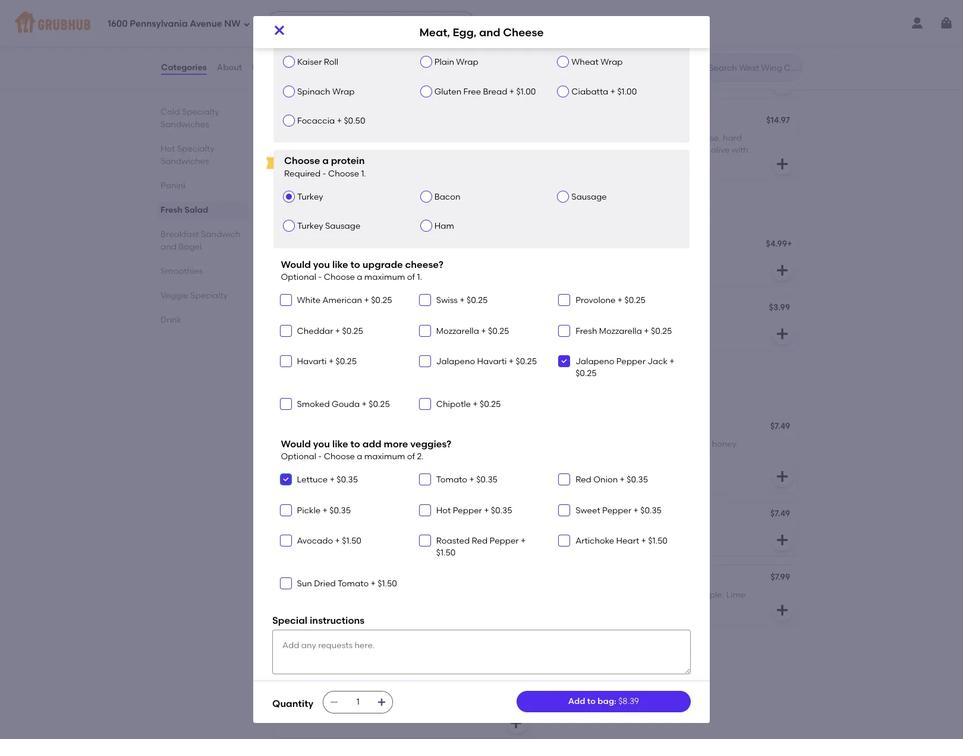 Task type: describe. For each thing, give the bounding box(es) containing it.
artichoke
[[576, 536, 615, 547]]

bacon,
[[640, 133, 669, 143]]

peanutbutter,
[[340, 440, 396, 450]]

$1.50 up strawberry, banana, apple juice, honey.
[[378, 579, 397, 589]]

optional inside would you like to upgrade cheese? optional - choose a maximum of 1.
[[281, 272, 316, 283]]

or
[[403, 321, 411, 331]]

1 horizontal spatial meat, egg, and cheese
[[420, 25, 544, 39]]

0 horizontal spatial tomato
[[338, 579, 369, 589]]

heart
[[617, 536, 639, 547]]

plain wrap
[[435, 57, 479, 67]]

swiss
[[436, 296, 458, 306]]

feta
[[282, 133, 300, 143]]

focaccia
[[297, 116, 335, 126]]

1 bagel with cream cheese from the top
[[548, 304, 654, 314]]

+ inside jalapeno pepper jack + $0.25
[[670, 357, 675, 367]]

1 havarti from the left
[[297, 357, 327, 367]]

school day smoothies image
[[443, 415, 532, 492]]

to for add
[[351, 439, 360, 450]]

bagel inside the breakfast sandwich and bagel tab
[[179, 242, 202, 252]]

dressing. inside the shredded parmesan, house croutons, with romaine lettuce, caesar dressing.
[[314, 70, 350, 80]]

choose inside would you like to add more veggies? optional - choose a maximum of 2.
[[324, 452, 355, 462]]

choose a protein required - choose 1.
[[284, 155, 366, 179]]

$1.50 right heart at the bottom right of the page
[[648, 536, 668, 547]]

strawberry,
[[282, 591, 328, 601]]

chicken
[[577, 133, 608, 143]]

wheat
[[572, 57, 599, 67]]

orange
[[337, 527, 366, 537]]

hot pepper + $0.35
[[436, 506, 512, 516]]

1 $1.00 from the left
[[517, 87, 536, 97]]

$0.50 for croissant + $0.50
[[482, 28, 504, 38]]

happy day smoothies
[[282, 510, 372, 520]]

sun dried tomato + $1.50
[[297, 579, 397, 589]]

cheese?
[[405, 259, 444, 270]]

lime
[[727, 591, 746, 601]]

red inside roasted red pepper + $1.50
[[472, 536, 488, 547]]

fresh salad
[[161, 205, 208, 215]]

add for add whey protein for an additional charge.
[[272, 391, 287, 399]]

1 horizontal spatial tomato
[[436, 475, 468, 486]]

upgrade
[[363, 259, 403, 270]]

$0.35 right 'day'
[[330, 506, 351, 516]]

breakfast sandwich and bagel inside tab
[[161, 230, 241, 252]]

$0.35 up roasted red pepper + $1.50
[[491, 506, 512, 516]]

tomato, inside feta cheese, hard boiled egg, tomato, red pepper, cucumber, kalamata olive, with romaine lettuce, balsamic vinaigrette dressing.
[[403, 133, 435, 143]]

choose down the "vinaigrette"
[[328, 169, 359, 179]]

smoked
[[297, 399, 330, 410]]

Input item quantity number field
[[345, 692, 371, 714]]

drink
[[161, 315, 181, 325]]

two bananas, peanutbutter, low fat yogurt, honey. button
[[275, 415, 532, 492]]

grilled
[[548, 133, 575, 143]]

specialty for veggie specialty tab
[[190, 291, 228, 301]]

romaine inside the shredded parmesan, house croutons, with romaine lettuce, caesar dressing.
[[340, 58, 374, 68]]

with inside feta cheese, hard boiled egg, tomato, red pepper, cucumber, kalamata olive, with romaine lettuce, balsamic vinaigrette dressing.
[[392, 145, 409, 155]]

jalapeno havarti + $0.25
[[436, 357, 537, 367]]

shredded
[[282, 46, 321, 56]]

fat
[[590, 603, 603, 613]]

drink tab
[[161, 314, 244, 327]]

1. inside would you like to upgrade cheese? optional - choose a maximum of 1.
[[417, 272, 422, 283]]

blue moon smoothies
[[548, 510, 636, 520]]

sandwich inside breakfast sandwich and bagel
[[201, 230, 241, 240]]

2.
[[417, 452, 424, 462]]

romaine inside 'tomato, carrot, cucumber, with romaine lettuce, balsamic vinaigrette.'
[[677, 46, 710, 56]]

veggies?
[[411, 439, 452, 450]]

bananas,
[[300, 440, 338, 450]]

0 horizontal spatial meat,
[[282, 304, 305, 314]]

instructions
[[310, 615, 365, 627]]

1 horizontal spatial red
[[576, 475, 592, 486]]

1 mozzarella from the left
[[436, 326, 479, 336]]

dried
[[314, 579, 336, 589]]

main navigation navigation
[[0, 0, 964, 46]]

smoothies inside tab
[[161, 266, 203, 277]]

pennsylvania
[[130, 18, 188, 29]]

celery,
[[622, 591, 650, 601]]

0 vertical spatial sandwich
[[337, 204, 399, 219]]

add to bag: $8.39
[[568, 697, 639, 707]]

honey. for strawberries, orange juice, low fat yogurt, honey.
[[451, 527, 477, 537]]

$0.35 right onion
[[627, 475, 648, 486]]

cheddar
[[297, 326, 333, 336]]

cheese, inside feta cheese, hard boiled egg, tomato, red pepper, cucumber, kalamata olive, with romaine lettuce, balsamic vinaigrette dressing.
[[302, 133, 333, 143]]

a inside would you like to add more veggies? optional - choose a maximum of 2.
[[357, 452, 362, 462]]

egg and cheese
[[548, 240, 615, 250]]

pepper inside roasted red pepper + $1.50
[[490, 536, 519, 547]]

$4.49 +
[[499, 239, 526, 249]]

with inside "grilled chicken breast, bacon, blue cheese, hard boiled ege. avocado, tomato, kalamata olive with romain lettuce, blue cheese dressing."
[[732, 145, 749, 155]]

apple for blueberries,
[[634, 527, 657, 537]]

blueberries,
[[548, 527, 595, 537]]

salad for cheese,
[[309, 116, 332, 126]]

tomato, inside "grilled chicken breast, bacon, blue cheese, hard boiled ege. avocado, tomato, kalamata olive with romain lettuce, blue cheese dressing."
[[635, 145, 667, 155]]

$0.35 up hot pepper + $0.35
[[476, 475, 498, 486]]

fresh salad tab
[[161, 204, 244, 216]]

special instructions
[[272, 615, 365, 627]]

spinach
[[297, 87, 330, 97]]

ice
[[671, 603, 684, 613]]

low for peanutbutter,
[[398, 440, 412, 450]]

lettuce
[[297, 475, 328, 486]]

spinach, banana, celery, cucumber, apple, lime juice, low fat yogurt, crushed ice
[[548, 591, 746, 613]]

dressing. inside "grilled chicken breast, bacon, blue cheese, hard boiled ege. avocado, tomato, kalamata olive with romain lettuce, blue cheese dressing."
[[662, 157, 698, 167]]

$3.99
[[769, 303, 790, 313]]

lettuce, inside 'tomato, carrot, cucumber, with romaine lettuce, balsamic vinaigrette.'
[[712, 46, 743, 56]]

plain
[[435, 57, 454, 67]]

2 vertical spatial to
[[588, 697, 596, 707]]

gluten free bread + $1.00
[[435, 87, 536, 97]]

mozzarella + $0.25
[[436, 326, 509, 336]]

$1.50 down happy day smoothies
[[342, 536, 362, 547]]

pickle + $0.35
[[297, 506, 351, 516]]

with inside the shredded parmesan, house croutons, with romaine lettuce, caesar dressing.
[[322, 58, 338, 68]]

carrot,
[[583, 46, 610, 56]]

fat for blueberries,
[[669, 440, 680, 450]]

2 vertical spatial sausage
[[366, 321, 401, 331]]

onion,
[[404, 704, 429, 714]]

caesar salad image
[[443, 21, 532, 98]]

banana,
[[586, 591, 620, 601]]

1 vertical spatial veggie
[[272, 651, 316, 666]]

kaiser
[[297, 57, 322, 67]]

romain
[[548, 157, 577, 167]]

choose up required
[[284, 155, 320, 167]]

ciabatta
[[572, 87, 609, 97]]

2 vertical spatial veggie
[[282, 687, 310, 697]]

blueberries, banana, apple juice, honey.
[[548, 527, 709, 537]]

2 havarti from the left
[[477, 357, 507, 367]]

panini tab
[[161, 180, 244, 192]]

$0.25 inside jalapeno pepper jack + $0.25
[[576, 369, 597, 379]]

provolone
[[576, 296, 616, 306]]

greek
[[282, 116, 307, 126]]

on
[[474, 704, 485, 714]]

strawberries,
[[282, 527, 335, 537]]

2 vertical spatial turkey
[[413, 321, 439, 331]]

Search West Wing Cafe - Penn Ave search field
[[708, 62, 799, 74]]

jalapeno pepper jack + $0.25
[[576, 357, 675, 379]]

0 horizontal spatial meat, egg, and cheese
[[282, 304, 376, 314]]

0 horizontal spatial egg,
[[307, 304, 325, 314]]

avocado + $1.50
[[297, 536, 362, 547]]

breakfast inside breakfast sandwich and bagel
[[161, 230, 199, 240]]

a inside choose a protein required - choose 1.
[[322, 155, 329, 167]]

charge.
[[394, 391, 420, 399]]

smoothies for blue moon smoothies
[[593, 510, 636, 520]]

1 horizontal spatial egg,
[[453, 25, 477, 39]]

specialty down instructions in the left of the page
[[319, 651, 378, 666]]

hard inside "grilled chicken breast, bacon, blue cheese, hard boiled ege. avocado, tomato, kalamata olive with romain lettuce, blue cheese dressing."
[[723, 133, 742, 143]]

bread.
[[321, 716, 348, 726]]

cold specialty sandwiches
[[161, 107, 219, 130]]

white
[[297, 296, 321, 306]]

a inside would you like to upgrade cheese? optional - choose a maximum of 1.
[[357, 272, 362, 283]]

quantity
[[272, 699, 314, 710]]

whey
[[289, 391, 307, 399]]

panini
[[161, 181, 185, 191]]

kalamata inside "grilled chicken breast, bacon, blue cheese, hard boiled ege. avocado, tomato, kalamata olive with romain lettuce, blue cheese dressing."
[[669, 145, 709, 155]]

cheddar + $0.25
[[297, 326, 363, 336]]

pepper for hot
[[453, 506, 482, 516]]

juice, right orange
[[368, 527, 389, 537]]

turkey for turkey
[[297, 192, 323, 202]]

cucumber, inside 'tomato, carrot, cucumber, with romaine lettuce, balsamic vinaigrette.'
[[612, 46, 656, 56]]

avocado
[[297, 536, 333, 547]]

olive,
[[369, 145, 390, 155]]

lettuce, inside feta cheese, hard boiled egg, tomato, red pepper, cucumber, kalamata olive, with romaine lettuce, balsamic vinaigrette dressing.
[[446, 145, 477, 155]]

maximum inside would you like to upgrade cheese? optional - choose a maximum of 1.
[[364, 272, 405, 283]]

2 $1.00 from the left
[[618, 87, 637, 97]]

hard inside feta cheese, hard boiled egg, tomato, red pepper, cucumber, kalamata olive, with romaine lettuce, balsamic vinaigrette dressing.
[[335, 133, 354, 143]]

would for would you like to add more veggies?
[[281, 439, 311, 450]]

1 vertical spatial blue
[[612, 157, 629, 167]]

crushed
[[635, 603, 669, 613]]

fresh for fresh salad
[[161, 205, 183, 215]]

1 horizontal spatial meat,
[[420, 25, 450, 39]]

shredded parmesan, house croutons, with romaine lettuce, caesar dressing.
[[282, 46, 407, 80]]

tomato, inside avocado, lettuce, tomato, red onion, cucumber on choice of bread.
[[355, 704, 387, 714]]

turkey for turkey sausage
[[297, 221, 323, 232]]

juice, inside spinach, banana, celery, cucumber, apple, lime juice, low fat yogurt, crushed ice
[[548, 603, 570, 613]]

reviews button
[[252, 46, 286, 89]]

would you like to add more veggies? optional - choose a maximum of 2.
[[281, 439, 452, 462]]

$1.50 inside roasted red pepper + $1.50
[[436, 549, 456, 559]]

daily
[[282, 574, 303, 584]]

2 bagel with cream cheese from the top
[[548, 321, 653, 331]]

feta cheese, hard boiled egg, tomato, red pepper, cucumber, kalamata olive, with romaine lettuce, balsamic vinaigrette dressing.
[[282, 133, 484, 167]]

banana, for one
[[567, 440, 602, 450]]

juice, right heart at the bottom right of the page
[[659, 527, 680, 537]]

yogurt, for two bananas, peanutbutter, low fat yogurt, honey.
[[282, 452, 310, 462]]

$0.35 down two bananas, peanutbutter, low fat yogurt, honey.
[[337, 475, 358, 486]]

like for add
[[332, 439, 348, 450]]

you for would you like to upgrade cheese?
[[313, 259, 330, 270]]

lettuce + $0.35
[[297, 475, 358, 486]]

chipotle + $0.25
[[436, 399, 501, 410]]

sandwiches for cold
[[161, 120, 209, 130]]

you for would you like to add more veggies?
[[313, 439, 330, 450]]

two
[[282, 440, 298, 450]]

hot specialty sandwiches tab
[[161, 143, 244, 168]]

dressing. inside feta cheese, hard boiled egg, tomato, red pepper, cucumber, kalamata olive, with romaine lettuce, balsamic vinaigrette dressing.
[[368, 157, 404, 167]]

avenue
[[190, 18, 222, 29]]

roasted
[[436, 536, 470, 547]]

1 horizontal spatial breakfast
[[272, 204, 334, 219]]

roll
[[324, 57, 339, 67]]

0 vertical spatial sausage
[[572, 192, 607, 202]]

juice, down sun dried tomato + $1.50
[[392, 591, 413, 601]]

cold specialty sandwiches tab
[[161, 106, 244, 131]]

honey. for one banana, blueberries, low fat yogurt, honey.
[[712, 440, 738, 450]]

$0.50 for focaccia + $0.50
[[344, 116, 366, 126]]



Task type: vqa. For each thing, say whether or not it's contained in the screenshot.
the Strawberry, banana, apple juice, honey.
yes



Task type: locate. For each thing, give the bounding box(es) containing it.
apple,
[[698, 591, 725, 601]]

2 hard from the left
[[723, 133, 742, 143]]

1 vertical spatial protein
[[308, 391, 333, 399]]

$0.50 right focaccia
[[344, 116, 366, 126]]

lettuce, down ege.
[[579, 157, 610, 167]]

1 vertical spatial to
[[351, 439, 360, 450]]

pepper up blueberries, banana, apple juice, honey.
[[603, 506, 632, 516]]

specialty inside cold specialty sandwiches
[[182, 107, 219, 117]]

1 egg from the left
[[282, 240, 298, 250]]

0 horizontal spatial tomato,
[[355, 704, 387, 714]]

yogurt, inside two bananas, peanutbutter, low fat yogurt, honey.
[[282, 452, 310, 462]]

with inside 'tomato, carrot, cucumber, with romaine lettuce, balsamic vinaigrette.'
[[658, 46, 675, 56]]

1600
[[108, 18, 128, 29]]

1 vertical spatial $0.50
[[344, 116, 366, 126]]

fresh mozzarella + $0.25
[[576, 326, 672, 336]]

2 sandwiches from the top
[[161, 156, 209, 167]]

1 vertical spatial like
[[332, 439, 348, 450]]

sandwiches down cold
[[161, 120, 209, 130]]

2 horizontal spatial sausage
[[572, 192, 607, 202]]

1 horizontal spatial jalapeno
[[576, 357, 615, 367]]

1 horizontal spatial fresh
[[576, 326, 597, 336]]

veggie specialty tab
[[161, 290, 244, 302]]

fat inside two bananas, peanutbutter, low fat yogurt, honey.
[[414, 440, 425, 450]]

special
[[272, 615, 308, 627]]

havarti down mozzarella + $0.25
[[477, 357, 507, 367]]

$7.49 for blueberries, banana, apple juice, honey.
[[771, 509, 790, 519]]

smoothies up veggie specialty tab
[[161, 266, 203, 277]]

hard down focaccia + $0.50
[[335, 133, 354, 143]]

kalamata inside feta cheese, hard boiled egg, tomato, red pepper, cucumber, kalamata olive, with romaine lettuce, balsamic vinaigrette dressing.
[[327, 145, 367, 155]]

fresh for fresh mozzarella + $0.25
[[576, 326, 597, 336]]

choose up american
[[324, 272, 355, 283]]

jalapeno inside jalapeno pepper jack + $0.25
[[576, 357, 615, 367]]

specialty for hot specialty sandwiches tab
[[177, 144, 215, 154]]

0 horizontal spatial red
[[389, 704, 402, 714]]

svg image
[[272, 23, 287, 37], [776, 157, 790, 171], [776, 327, 790, 341], [422, 328, 429, 335], [561, 358, 568, 365], [282, 401, 289, 408], [422, 401, 429, 408], [776, 470, 790, 484], [282, 477, 289, 484], [422, 477, 429, 484], [561, 477, 568, 484], [282, 507, 289, 514], [561, 507, 568, 514], [509, 534, 523, 548], [776, 534, 790, 548], [282, 538, 289, 545], [561, 538, 568, 545], [282, 580, 289, 587], [330, 698, 339, 708]]

- down bananas,
[[318, 452, 322, 462]]

house
[[369, 46, 393, 56]]

turkey,
[[336, 321, 364, 331]]

to for upgrade
[[351, 259, 360, 270]]

white american + $0.25
[[297, 296, 392, 306]]

salad inside tab
[[185, 205, 208, 215]]

0 horizontal spatial havarti
[[297, 357, 327, 367]]

0 vertical spatial meat,
[[420, 25, 450, 39]]

1 vertical spatial red
[[389, 704, 402, 714]]

$0.50 left $9.99 at the top of the page
[[482, 28, 504, 38]]

$7.49 for strawberries, orange juice, low fat yogurt, honey.
[[504, 509, 524, 519]]

ciabatta + $1.00
[[572, 87, 637, 97]]

1. down the "vinaigrette"
[[361, 169, 366, 179]]

0 vertical spatial yogurt,
[[682, 440, 710, 450]]

cheese, up olive
[[690, 133, 721, 143]]

1 vertical spatial salad
[[309, 116, 332, 126]]

1 vertical spatial sandwiches
[[161, 156, 209, 167]]

0 vertical spatial optional
[[281, 272, 316, 283]]

a up white american + $0.25
[[357, 272, 362, 283]]

kalamata
[[327, 145, 367, 155], [669, 145, 709, 155]]

veggie specialty inside tab
[[161, 291, 228, 301]]

you right two
[[313, 439, 330, 450]]

1 vertical spatial apple
[[366, 591, 390, 601]]

sweet pepper + $0.35
[[576, 506, 662, 516]]

tomato + $0.35
[[436, 475, 498, 486]]

$14.97
[[767, 115, 790, 125]]

one banana, blueberries, low fat yogurt, honey.
[[548, 440, 738, 450]]

choose
[[284, 155, 320, 167], [328, 169, 359, 179], [324, 272, 355, 283], [324, 452, 355, 462]]

cream up fresh mozzarella + $0.25
[[593, 304, 622, 314]]

0 vertical spatial salad
[[314, 29, 338, 39]]

wrap for plain wrap
[[456, 57, 479, 67]]

optional down two
[[281, 452, 316, 462]]

0 vertical spatial like
[[332, 259, 348, 270]]

+ inside roasted red pepper + $1.50
[[521, 536, 526, 547]]

of left "2."
[[407, 452, 415, 462]]

1 vertical spatial meat, egg, and cheese
[[282, 304, 376, 314]]

honey. for two bananas, peanutbutter, low fat yogurt, honey.
[[312, 452, 338, 462]]

to left upgrade
[[351, 259, 360, 270]]

veggie inside tab
[[161, 291, 188, 301]]

caesar down croutons,
[[282, 70, 312, 80]]

- inside would you like to add more veggies? optional - choose a maximum of 2.
[[318, 452, 322, 462]]

1 caesar from the top
[[282, 29, 312, 39]]

0 vertical spatial banana,
[[567, 440, 602, 450]]

0 vertical spatial maximum
[[364, 272, 405, 283]]

choose inside would you like to upgrade cheese? optional - choose a maximum of 1.
[[324, 272, 355, 283]]

avocado, inside avocado, lettuce, tomato, red onion, cucumber on choice of bread.
[[282, 704, 320, 714]]

cheese, inside "grilled chicken breast, bacon, blue cheese, hard boiled ege. avocado, tomato, kalamata olive with romain lettuce, blue cheese dressing."
[[690, 133, 721, 143]]

1 horizontal spatial dressing.
[[368, 157, 404, 167]]

0 vertical spatial red
[[576, 475, 592, 486]]

1 vertical spatial cream
[[592, 321, 621, 331]]

to inside would you like to add more veggies? optional - choose a maximum of 2.
[[351, 439, 360, 450]]

would for would you like to upgrade cheese?
[[281, 259, 311, 270]]

add for add to bag: $8.39
[[568, 697, 586, 707]]

apple for strawberry,
[[366, 591, 390, 601]]

2 vertical spatial tomato,
[[355, 704, 387, 714]]

cucumber,
[[652, 591, 697, 601]]

caesar
[[282, 29, 312, 39], [282, 70, 312, 80]]

0 vertical spatial breakfast sandwich and bagel
[[272, 204, 466, 219]]

- inside would you like to upgrade cheese? optional - choose a maximum of 1.
[[318, 272, 322, 283]]

specialty inside tab
[[190, 291, 228, 301]]

1. inside choose a protein required - choose 1.
[[361, 169, 366, 179]]

choose down bananas,
[[324, 452, 355, 462]]

smoothies tab
[[161, 265, 244, 278]]

low for juice,
[[391, 527, 405, 537]]

veggie
[[161, 291, 188, 301], [272, 651, 316, 666], [282, 687, 310, 697]]

0 vertical spatial breakfast
[[272, 204, 334, 219]]

lettuce, up search west wing cafe - penn ave search box
[[712, 46, 743, 56]]

ham, bacon, turkey, sausage or turkey sausage.
[[282, 321, 478, 331]]

2 horizontal spatial yogurt,
[[682, 440, 710, 450]]

like inside would you like to add more veggies? optional - choose a maximum of 2.
[[332, 439, 348, 450]]

salad up parmesan,
[[314, 29, 338, 39]]

egg for egg and cheese
[[548, 240, 564, 250]]

0 horizontal spatial hard
[[335, 133, 354, 143]]

$4.49
[[499, 239, 521, 249]]

sandwich up turkey sausage
[[337, 204, 399, 219]]

tomato, right 'egg,'
[[403, 133, 435, 143]]

2 optional from the top
[[281, 452, 316, 462]]

0 horizontal spatial blue
[[612, 157, 629, 167]]

2 jalapeno from the left
[[576, 357, 615, 367]]

veggie up quantity
[[282, 687, 310, 697]]

more
[[384, 439, 408, 450]]

$7.49 for one banana, blueberries, low fat yogurt, honey.
[[771, 422, 790, 432]]

meat, egg, and cheese
[[420, 25, 544, 39], [282, 304, 376, 314]]

1 horizontal spatial breakfast sandwich and bagel
[[272, 204, 466, 219]]

hot for hot specialty sandwiches
[[161, 144, 175, 154]]

blueberries,
[[604, 440, 651, 450]]

pepper for sweet
[[603, 506, 632, 516]]

salad right 'greek' on the left top of page
[[309, 116, 332, 126]]

1 vertical spatial yogurt,
[[282, 452, 310, 462]]

fat for juice,
[[407, 527, 418, 537]]

fat for peanutbutter,
[[414, 440, 425, 450]]

avocado, down the breast, on the top
[[595, 145, 633, 155]]

veggie down the special at the bottom left of the page
[[272, 651, 316, 666]]

croissant
[[435, 28, 473, 38]]

1 vertical spatial veggie specialty
[[272, 651, 378, 666]]

cream down provolone + $0.25
[[592, 321, 621, 331]]

0 vertical spatial red
[[437, 133, 451, 143]]

would inside would you like to upgrade cheese? optional - choose a maximum of 1.
[[281, 259, 311, 270]]

romaine inside feta cheese, hard boiled egg, tomato, red pepper, cucumber, kalamata olive, with romaine lettuce, balsamic vinaigrette dressing.
[[411, 145, 444, 155]]

dressing. down olive,
[[368, 157, 404, 167]]

romaine
[[677, 46, 710, 56], [340, 58, 374, 68], [411, 145, 444, 155]]

sandwich
[[337, 204, 399, 219], [201, 230, 241, 240], [312, 687, 353, 697]]

$0.35
[[337, 475, 358, 486], [476, 475, 498, 486], [627, 475, 648, 486], [330, 506, 351, 516], [491, 506, 512, 516], [641, 506, 662, 516]]

banana, down sweet pepper + $0.35
[[597, 527, 632, 537]]

sun
[[297, 579, 312, 589]]

smoothies up blueberries, banana, apple juice, honey.
[[593, 510, 636, 520]]

tomato, down bacon,
[[635, 145, 667, 155]]

you inside would you like to upgrade cheese? optional - choose a maximum of 1.
[[313, 259, 330, 270]]

tomato,
[[548, 46, 581, 56]]

smoothies up orange
[[330, 510, 372, 520]]

0 horizontal spatial jalapeno
[[436, 357, 475, 367]]

to left add
[[351, 439, 360, 450]]

like left add
[[332, 439, 348, 450]]

low inside two bananas, peanutbutter, low fat yogurt, honey.
[[398, 440, 412, 450]]

protein inside choose a protein required - choose 1.
[[331, 155, 365, 167]]

tomato, carrot, cucumber, with romaine lettuce, balsamic vinaigrette. button
[[541, 21, 798, 98]]

add left whey
[[272, 391, 287, 399]]

cheese, down focaccia
[[302, 133, 333, 143]]

honey. inside two bananas, peanutbutter, low fat yogurt, honey.
[[312, 452, 338, 462]]

add
[[363, 439, 382, 450]]

cucumber, inside feta cheese, hard boiled egg, tomato, red pepper, cucumber, kalamata olive, with romaine lettuce, balsamic vinaigrette dressing.
[[282, 145, 325, 155]]

hot
[[161, 144, 175, 154], [436, 506, 451, 516]]

of down cheese? at the top of page
[[407, 272, 415, 283]]

1 you from the top
[[313, 259, 330, 270]]

specialty inside hot specialty sandwiches
[[177, 144, 215, 154]]

and inside breakfast sandwich and bagel
[[161, 242, 177, 252]]

0 horizontal spatial wrap
[[332, 87, 355, 97]]

a down peanutbutter, in the bottom of the page
[[357, 452, 362, 462]]

0 vertical spatial veggie
[[161, 291, 188, 301]]

1 would from the top
[[281, 259, 311, 270]]

+
[[475, 28, 480, 38], [510, 87, 515, 97], [611, 87, 616, 97], [337, 116, 342, 126], [521, 239, 526, 249], [787, 239, 792, 249], [364, 296, 369, 306], [460, 296, 465, 306], [618, 296, 623, 306], [335, 326, 340, 336], [481, 326, 486, 336], [644, 326, 649, 336], [329, 357, 334, 367], [509, 357, 514, 367], [670, 357, 675, 367], [362, 399, 367, 410], [473, 399, 478, 410], [330, 475, 335, 486], [470, 475, 474, 486], [620, 475, 625, 486], [323, 506, 328, 516], [484, 506, 489, 516], [634, 506, 639, 516], [335, 536, 340, 547], [521, 536, 526, 547], [641, 536, 646, 547], [371, 579, 376, 589], [521, 686, 526, 696]]

sausage left or
[[366, 321, 401, 331]]

a
[[322, 155, 329, 167], [357, 272, 362, 283], [357, 452, 362, 462]]

havarti + $0.25
[[297, 357, 357, 367]]

0 horizontal spatial $1.00
[[517, 87, 536, 97]]

low right blueberries,
[[653, 440, 667, 450]]

1 horizontal spatial havarti
[[477, 357, 507, 367]]

$0.35 up blueberries, banana, apple juice, honey.
[[641, 506, 662, 516]]

1 horizontal spatial hot
[[436, 506, 451, 516]]

1 kalamata from the left
[[327, 145, 367, 155]]

breakfast sandwich and bagel down fresh salad tab
[[161, 230, 241, 252]]

2 would from the top
[[281, 439, 311, 450]]

0 horizontal spatial cheese,
[[302, 133, 333, 143]]

honey.
[[712, 440, 738, 450], [312, 452, 338, 462], [451, 527, 477, 537], [682, 527, 709, 537], [415, 591, 441, 601]]

0 vertical spatial tomato,
[[403, 133, 435, 143]]

categories button
[[161, 46, 207, 89]]

yogurt, for strawberries, orange juice, low fat yogurt, honey.
[[420, 527, 449, 537]]

1 vertical spatial fresh
[[576, 326, 597, 336]]

a right balsamic
[[322, 155, 329, 167]]

meat,
[[420, 25, 450, 39], [282, 304, 305, 314]]

banana, down sun dried tomato + $1.50
[[330, 591, 364, 601]]

1 horizontal spatial cheese,
[[690, 133, 721, 143]]

sandwiches for hot
[[161, 156, 209, 167]]

2 vertical spatial romaine
[[411, 145, 444, 155]]

meat, up ham,
[[282, 304, 305, 314]]

$0.25
[[371, 296, 392, 306], [467, 296, 488, 306], [625, 296, 646, 306], [342, 326, 363, 336], [488, 326, 509, 336], [651, 326, 672, 336], [336, 357, 357, 367], [516, 357, 537, 367], [576, 369, 597, 379], [369, 399, 390, 410], [480, 399, 501, 410]]

you inside would you like to add more veggies? optional - choose a maximum of 2.
[[313, 439, 330, 450]]

$1.00 down vinaigrette.
[[618, 87, 637, 97]]

0 horizontal spatial fresh
[[161, 205, 183, 215]]

turkey
[[297, 192, 323, 202], [297, 221, 323, 232], [413, 321, 439, 331]]

2 kalamata from the left
[[669, 145, 709, 155]]

vinaigrette.
[[588, 58, 633, 68]]

smoothies for daily squeeze smoothies
[[341, 574, 384, 584]]

2 egg from the left
[[548, 240, 564, 250]]

2 cheese, from the left
[[690, 133, 721, 143]]

2 caesar from the top
[[282, 70, 312, 80]]

1 sandwiches from the top
[[161, 120, 209, 130]]

optional up white
[[281, 272, 316, 283]]

breakfast sandwich and bagel
[[272, 204, 466, 219], [161, 230, 241, 252]]

0 vertical spatial protein
[[331, 155, 365, 167]]

cheese
[[503, 25, 544, 39], [584, 240, 615, 250], [345, 304, 376, 314], [624, 304, 654, 314], [623, 321, 653, 331]]

1 vertical spatial would
[[281, 439, 311, 450]]

1 vertical spatial 1.
[[417, 272, 422, 283]]

choice
[[282, 716, 309, 726]]

1 like from the top
[[332, 259, 348, 270]]

svg image
[[940, 16, 954, 30], [275, 18, 285, 28], [243, 21, 250, 28], [509, 76, 523, 90], [776, 76, 790, 90], [776, 263, 790, 278], [282, 297, 289, 304], [422, 297, 429, 304], [561, 297, 568, 304], [282, 328, 289, 335], [561, 328, 568, 335], [282, 358, 289, 365], [422, 358, 429, 365], [422, 507, 429, 514], [422, 538, 429, 545], [776, 604, 790, 618], [377, 698, 387, 708], [509, 717, 523, 731]]

1 optional from the top
[[281, 272, 316, 283]]

boiled down grilled
[[548, 145, 574, 155]]

avocado,
[[595, 145, 633, 155], [282, 704, 320, 714]]

lettuce, up 'bread.'
[[322, 704, 353, 714]]

1 vertical spatial hot
[[436, 506, 451, 516]]

tomato up hot pepper + $0.35
[[436, 475, 468, 486]]

with
[[658, 46, 675, 56], [322, 58, 338, 68], [392, 145, 409, 155], [732, 145, 749, 155], [574, 304, 591, 314], [574, 321, 590, 331]]

of left 'bread.'
[[311, 716, 319, 726]]

1 vertical spatial tomato,
[[635, 145, 667, 155]]

maximum inside would you like to add more veggies? optional - choose a maximum of 2.
[[364, 452, 405, 462]]

0 vertical spatial veggie specialty
[[161, 291, 228, 301]]

sandwiches inside hot specialty sandwiches
[[161, 156, 209, 167]]

pepper left jack
[[617, 357, 646, 367]]

0 vertical spatial caesar
[[282, 29, 312, 39]]

1 horizontal spatial $1.00
[[618, 87, 637, 97]]

tomato up strawberry, banana, apple juice, honey.
[[338, 579, 369, 589]]

1 vertical spatial of
[[407, 452, 415, 462]]

red left pepper,
[[437, 133, 451, 143]]

0 vertical spatial romaine
[[677, 46, 710, 56]]

maximum
[[364, 272, 405, 283], [364, 452, 405, 462]]

1 horizontal spatial egg
[[548, 240, 564, 250]]

1 vertical spatial caesar
[[282, 70, 312, 80]]

$0.50
[[482, 28, 504, 38], [344, 116, 366, 126]]

2 like from the top
[[332, 439, 348, 450]]

balsamic
[[548, 58, 586, 68]]

would you like to upgrade cheese? optional - choose a maximum of 1.
[[281, 259, 444, 283]]

1 vertical spatial bagel with cream cheese
[[548, 321, 653, 331]]

1 maximum from the top
[[364, 272, 405, 283]]

ege.
[[576, 145, 593, 155]]

strawberries, orange juice, low fat yogurt, honey.
[[282, 527, 477, 537]]

0 vertical spatial hot
[[161, 144, 175, 154]]

to inside would you like to upgrade cheese? optional - choose a maximum of 1.
[[351, 259, 360, 270]]

0 horizontal spatial sausage
[[325, 221, 361, 232]]

bagel with cream cheese down provolone
[[548, 321, 653, 331]]

0 vertical spatial meat, egg, and cheese
[[420, 25, 544, 39]]

juice, down spinach,
[[548, 603, 570, 613]]

low
[[572, 603, 588, 613]]

jalapeno down fresh mozzarella + $0.25
[[576, 357, 615, 367]]

low for blueberries,
[[653, 440, 667, 450]]

dressing.
[[314, 70, 350, 80], [368, 157, 404, 167], [662, 157, 698, 167]]

daily squeeze smoothies
[[282, 574, 384, 584]]

0 horizontal spatial boiled
[[356, 133, 381, 143]]

free
[[464, 87, 481, 97]]

red inside feta cheese, hard boiled egg, tomato, red pepper, cucumber, kalamata olive, with romaine lettuce, balsamic vinaigrette dressing.
[[437, 133, 451, 143]]

1 horizontal spatial apple
[[634, 527, 657, 537]]

fresh down provolone
[[576, 326, 597, 336]]

0 vertical spatial add
[[272, 391, 287, 399]]

protein
[[331, 155, 365, 167], [308, 391, 333, 399]]

- inside choose a protein required - choose 1.
[[323, 169, 326, 179]]

hot for hot pepper + $0.35
[[436, 506, 451, 516]]

bag:
[[598, 697, 617, 707]]

of inside would you like to add more veggies? optional - choose a maximum of 2.
[[407, 452, 415, 462]]

pepper inside jalapeno pepper jack + $0.25
[[617, 357, 646, 367]]

hot inside hot specialty sandwiches
[[161, 144, 175, 154]]

2 horizontal spatial dressing.
[[662, 157, 698, 167]]

add left bag:
[[568, 697, 586, 707]]

veggie specialty down the "smoothies" tab
[[161, 291, 228, 301]]

wrap for spinach wrap
[[332, 87, 355, 97]]

like for upgrade
[[332, 259, 348, 270]]

lettuce, down pepper,
[[446, 145, 477, 155]]

0 vertical spatial fresh
[[161, 205, 183, 215]]

red inside avocado, lettuce, tomato, red onion, cucumber on choice of bread.
[[389, 704, 402, 714]]

specialty right cold
[[182, 107, 219, 117]]

hard up olive
[[723, 133, 742, 143]]

boiled inside feta cheese, hard boiled egg, tomato, red pepper, cucumber, kalamata olive, with romaine lettuce, balsamic vinaigrette dressing.
[[356, 133, 381, 143]]

2 vertical spatial a
[[357, 452, 362, 462]]

breakfast down fresh salad
[[161, 230, 199, 240]]

like
[[332, 259, 348, 270], [332, 439, 348, 450]]

like inside would you like to upgrade cheese? optional - choose a maximum of 1.
[[332, 259, 348, 270]]

0 vertical spatial sandwiches
[[161, 120, 209, 130]]

lettuce,
[[712, 46, 743, 56], [376, 58, 407, 68], [446, 145, 477, 155], [579, 157, 610, 167], [322, 704, 353, 714]]

1 horizontal spatial cucumber,
[[612, 46, 656, 56]]

lettuce, inside "grilled chicken breast, bacon, blue cheese, hard boiled ege. avocado, tomato, kalamata olive with romain lettuce, blue cheese dressing."
[[579, 157, 610, 167]]

1 horizontal spatial $0.50
[[482, 28, 504, 38]]

day
[[311, 510, 328, 520]]

banana, for blueberries,
[[597, 527, 632, 537]]

optional inside would you like to add more veggies? optional - choose a maximum of 2.
[[281, 452, 316, 462]]

smoked gouda + $0.25
[[297, 399, 390, 410]]

2 maximum from the top
[[364, 452, 405, 462]]

pepper for jalapeno
[[617, 357, 646, 367]]

1 vertical spatial breakfast sandwich and bagel
[[161, 230, 241, 252]]

sandwiches up panini
[[161, 156, 209, 167]]

1 vertical spatial sausage
[[325, 221, 361, 232]]

1 vertical spatial turkey
[[297, 221, 323, 232]]

1 cheese, from the left
[[302, 133, 333, 143]]

1 vertical spatial banana,
[[597, 527, 632, 537]]

avocado, inside "grilled chicken breast, bacon, blue cheese, hard boiled ege. avocado, tomato, kalamata olive with romain lettuce, blue cheese dressing."
[[595, 145, 633, 155]]

1 horizontal spatial boiled
[[548, 145, 574, 155]]

sausage up would you like to upgrade cheese? optional - choose a maximum of 1.
[[325, 221, 361, 232]]

dressing. down roll
[[314, 70, 350, 80]]

1 vertical spatial sandwich
[[201, 230, 241, 240]]

hot specialty sandwiches
[[161, 144, 215, 167]]

two bananas, peanutbutter, low fat yogurt, honey.
[[282, 440, 425, 462]]

- up white
[[318, 272, 322, 283]]

$9.99
[[504, 29, 525, 39]]

2 mozzarella from the left
[[599, 326, 642, 336]]

red right roasted
[[472, 536, 488, 547]]

lettuce, inside avocado, lettuce, tomato, red onion, cucumber on choice of bread.
[[322, 704, 353, 714]]

avocado, lettuce, tomato, red onion, cucumber on choice of bread.
[[282, 704, 485, 726]]

yogurt, for one banana, blueberries, low fat yogurt, honey.
[[682, 440, 710, 450]]

1 horizontal spatial kalamata
[[669, 145, 709, 155]]

cucumber, up balsamic
[[282, 145, 325, 155]]

hot up roasted
[[436, 506, 451, 516]]

breakfast sandwich and bagel tab
[[161, 228, 244, 253]]

blue
[[548, 510, 566, 520]]

0 vertical spatial tomato
[[436, 475, 468, 486]]

avocado, up choice
[[282, 704, 320, 714]]

1 vertical spatial egg,
[[307, 304, 325, 314]]

caesar inside the shredded parmesan, house croutons, with romaine lettuce, caesar dressing.
[[282, 70, 312, 80]]

egg for egg
[[282, 240, 298, 250]]

fat up "2."
[[414, 440, 425, 450]]

0 horizontal spatial hot
[[161, 144, 175, 154]]

ham
[[435, 221, 454, 232]]

bacon,
[[306, 321, 334, 331]]

jalapeno for jalapeno havarti
[[436, 357, 475, 367]]

of inside would you like to upgrade cheese? optional - choose a maximum of 1.
[[407, 272, 415, 283]]

breakfast up turkey sausage
[[272, 204, 334, 219]]

1 jalapeno from the left
[[436, 357, 475, 367]]

fresh inside fresh salad tab
[[161, 205, 183, 215]]

protein for whey
[[308, 391, 333, 399]]

pepper,
[[453, 133, 484, 143]]

2 vertical spatial banana,
[[330, 591, 364, 601]]

smoothies for happy day smoothies
[[330, 510, 372, 520]]

fat
[[414, 440, 425, 450], [669, 440, 680, 450], [407, 527, 418, 537]]

0 vertical spatial to
[[351, 259, 360, 270]]

mozzarella down swiss + $0.25
[[436, 326, 479, 336]]

cucumber, up vinaigrette.
[[612, 46, 656, 56]]

salad down the panini "tab"
[[185, 205, 208, 215]]

wrap for wheat wrap
[[601, 57, 623, 67]]

wrap down the shredded parmesan, house croutons, with romaine lettuce, caesar dressing.
[[332, 87, 355, 97]]

specialty for cold specialty sandwiches tab
[[182, 107, 219, 117]]

add whey protein for an additional charge.
[[272, 391, 420, 399]]

specialty down cold specialty sandwiches
[[177, 144, 215, 154]]

maximum down upgrade
[[364, 272, 405, 283]]

fresh down panini
[[161, 205, 183, 215]]

like up american
[[332, 259, 348, 270]]

red left onion, in the bottom of the page
[[389, 704, 402, 714]]

0 vertical spatial cream
[[593, 304, 622, 314]]

2 vertical spatial sandwich
[[312, 687, 353, 697]]

croutons,
[[282, 58, 320, 68]]

boiled inside "grilled chicken breast, bacon, blue cheese, hard boiled ege. avocado, tomato, kalamata olive with romain lettuce, blue cheese dressing."
[[548, 145, 574, 155]]

sandwich up 'bread.'
[[312, 687, 353, 697]]

$7.99
[[771, 573, 790, 583]]

boiled
[[356, 133, 381, 143], [548, 145, 574, 155]]

sandwiches inside cold specialty sandwiches
[[161, 120, 209, 130]]

1 vertical spatial meat,
[[282, 304, 305, 314]]

wrap right plain
[[456, 57, 479, 67]]

0 horizontal spatial veggie specialty
[[161, 291, 228, 301]]

blue right bacon,
[[671, 133, 688, 143]]

american
[[323, 296, 362, 306]]

1 horizontal spatial add
[[568, 697, 586, 707]]

0 vertical spatial blue
[[671, 133, 688, 143]]

protein for a
[[331, 155, 365, 167]]

$7.49
[[771, 422, 790, 432], [504, 509, 524, 519], [771, 509, 790, 519]]

caesar salad
[[282, 29, 338, 39]]

Special instructions text field
[[272, 631, 691, 675]]

1 hard from the left
[[335, 133, 354, 143]]

smoothies up strawberry, banana, apple juice, honey.
[[341, 574, 384, 584]]

cold
[[161, 107, 180, 117]]

salad for parmesan,
[[314, 29, 338, 39]]

jalapeno down mozzarella + $0.25
[[436, 357, 475, 367]]

1 horizontal spatial wrap
[[456, 57, 479, 67]]

kalamata left olive
[[669, 145, 709, 155]]

2 vertical spatial -
[[318, 452, 322, 462]]

0 vertical spatial of
[[407, 272, 415, 283]]

0 vertical spatial a
[[322, 155, 329, 167]]

yogurt,
[[605, 603, 633, 613]]

lettuce, inside the shredded parmesan, house croutons, with romaine lettuce, caesar dressing.
[[376, 58, 407, 68]]

meat, up plain
[[420, 25, 450, 39]]

2 you from the top
[[313, 439, 330, 450]]

veggie sandwich
[[282, 687, 353, 697]]

would inside would you like to add more veggies? optional - choose a maximum of 2.
[[281, 439, 311, 450]]

1 vertical spatial tomato
[[338, 579, 369, 589]]

protein left for
[[308, 391, 333, 399]]

jalapeno for jalapeno pepper jack
[[576, 357, 615, 367]]

$12.19
[[498, 686, 521, 696]]

salad
[[314, 29, 338, 39], [309, 116, 332, 126], [185, 205, 208, 215]]

of inside avocado, lettuce, tomato, red onion, cucumber on choice of bread.
[[311, 716, 319, 726]]

spinach wrap
[[297, 87, 355, 97]]



